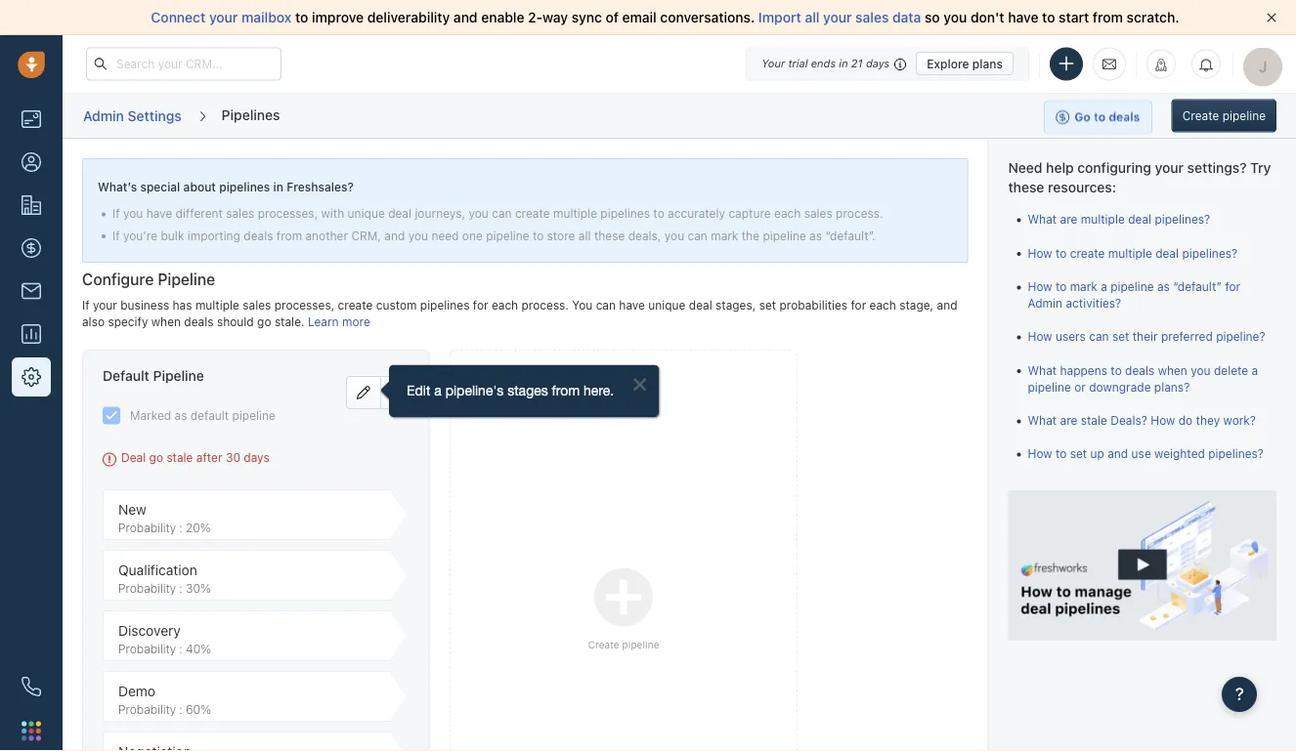 Task type: locate. For each thing, give the bounding box(es) containing it.
days right the 21
[[866, 57, 890, 70]]

deals?
[[1111, 414, 1148, 428]]

resources:
[[1048, 179, 1117, 195]]

0 vertical spatial pipelines
[[219, 180, 270, 194]]

freshworks switcher image
[[22, 722, 41, 742]]

process. inside if your business has multiple sales processes, create custom pipelines for each process. you can have unique deal stages, set probabilities for each stage, and also specify when deals should go stale.
[[522, 298, 569, 312]]

data
[[893, 9, 922, 25]]

: for new
[[179, 522, 183, 535]]

1 horizontal spatial a
[[1252, 364, 1259, 377]]

have inside if your business has multiple sales processes, create custom pipelines for each process. you can have unique deal stages, set probabilities for each stage, and also specify when deals should go stale.
[[619, 298, 645, 312]]

create down what are multiple deal pipelines? link
[[1070, 246, 1105, 260]]

unique up crm,
[[348, 207, 385, 221]]

1 horizontal spatial stale
[[1081, 414, 1108, 428]]

: for qualification
[[179, 582, 183, 596]]

can right you
[[596, 298, 616, 312]]

0 vertical spatial as
[[810, 229, 822, 242]]

need
[[1009, 160, 1043, 176]]

2 vertical spatial deals
[[1126, 364, 1155, 377]]

phone element
[[12, 668, 51, 707]]

2 vertical spatial what
[[1028, 414, 1057, 428]]

explore plans link
[[916, 52, 1014, 75]]

0 vertical spatial stale
[[1081, 414, 1108, 428]]

0 horizontal spatial these
[[594, 229, 625, 242]]

1 horizontal spatial go
[[257, 315, 271, 329]]

0 horizontal spatial mark
[[711, 229, 739, 242]]

set
[[759, 298, 777, 312], [1113, 330, 1130, 344], [1070, 448, 1088, 461]]

discovery probability : 40%
[[118, 623, 211, 657]]

0 horizontal spatial all
[[579, 229, 591, 242]]

stale.
[[275, 315, 305, 329]]

1 vertical spatial process.
[[522, 298, 569, 312]]

create up the more
[[338, 298, 373, 312]]

4 : from the top
[[179, 704, 183, 717]]

are down resources:
[[1061, 213, 1078, 227]]

your
[[762, 57, 785, 70]]

to inside the what happens to deals when you delete a pipeline or downgrade plans?
[[1111, 364, 1122, 377]]

in left freshsales?
[[273, 180, 284, 194]]

processes, down freshsales?
[[258, 207, 318, 221]]

1 vertical spatial these
[[594, 229, 625, 242]]

new probability : 20%
[[118, 502, 211, 535]]

as left default at the left
[[175, 409, 187, 423]]

when down has
[[151, 315, 181, 329]]

you right deals,
[[665, 229, 685, 242]]

create inside if you have different sales processes, with unique deal journeys, you can create multiple pipelines to accurately capture each sales process. if you're bulk importing deals from another crm, and you need one pipeline to store all these deals, you can mark the pipeline as "default".
[[515, 207, 550, 221]]

new
[[118, 502, 146, 518]]

0 horizontal spatial in
[[273, 180, 284, 194]]

each left stage,
[[870, 298, 897, 312]]

0 horizontal spatial a
[[1101, 280, 1108, 294]]

can inside if your business has multiple sales processes, create custom pipelines for each process. you can have unique deal stages, set probabilities for each stage, and also specify when deals should go stale.
[[596, 298, 616, 312]]

0 vertical spatial processes,
[[258, 207, 318, 221]]

what for what are stale deals? how do they work?
[[1028, 414, 1057, 428]]

1 vertical spatial set
[[1113, 330, 1130, 344]]

pipeline for configure pipeline
[[158, 270, 215, 289]]

if down what's on the left top
[[112, 207, 120, 221]]

go right deal
[[149, 451, 163, 465]]

0 vertical spatial create
[[1183, 109, 1220, 123]]

what inside the what happens to deals when you delete a pipeline or downgrade plans?
[[1028, 364, 1057, 377]]

process. up "default".
[[836, 207, 884, 221]]

each left you
[[492, 298, 518, 312]]

go
[[257, 315, 271, 329], [149, 451, 163, 465]]

if you have different sales processes, with unique deal journeys, you can create multiple pipelines to accurately capture each sales process. if you're bulk importing deals from another crm, and you need one pipeline to store all these deals, you can mark the pipeline as "default".
[[112, 207, 884, 242]]

2 horizontal spatial for
[[1226, 280, 1241, 294]]

go inside if your business has multiple sales processes, create custom pipelines for each process. you can have unique deal stages, set probabilities for each stage, and also specify when deals should go stale.
[[257, 315, 271, 329]]

as left "default".
[[810, 229, 822, 242]]

1 horizontal spatial as
[[810, 229, 822, 242]]

: for discovery
[[179, 643, 183, 657]]

if for your
[[82, 298, 90, 312]]

multiple down the what are multiple deal pipelines?
[[1109, 246, 1153, 260]]

deals down has
[[184, 315, 214, 329]]

users
[[1056, 330, 1086, 344]]

have
[[1008, 9, 1039, 25], [146, 207, 172, 221], [619, 298, 645, 312]]

0 horizontal spatial stale
[[167, 451, 193, 465]]

1 horizontal spatial these
[[1009, 179, 1045, 195]]

1 vertical spatial create pipeline
[[588, 640, 660, 651]]

1 vertical spatial in
[[273, 180, 284, 194]]

0 vertical spatial in
[[839, 57, 848, 70]]

when up plans?
[[1158, 364, 1188, 377]]

: left 60%
[[179, 704, 183, 717]]

probabilities
[[780, 298, 848, 312]]

0 vertical spatial have
[[1008, 9, 1039, 25]]

of
[[606, 9, 619, 25]]

1 vertical spatial have
[[146, 207, 172, 221]]

1 vertical spatial pipelines
[[601, 207, 650, 221]]

hotspot (open by clicking or pressing space/enter) alert dialog
[[375, 365, 670, 422]]

connect your mailbox link
[[151, 9, 295, 25]]

1 vertical spatial when
[[1158, 364, 1188, 377]]

0 horizontal spatial for
[[473, 298, 489, 312]]

how for can
[[1028, 330, 1053, 344]]

different
[[176, 207, 223, 221]]

0 vertical spatial go
[[257, 315, 271, 329]]

pipelines right custom
[[420, 298, 470, 312]]

pipelines? up "default"
[[1183, 246, 1238, 260]]

: inside new probability : 20%
[[179, 522, 183, 535]]

1 horizontal spatial mark
[[1070, 280, 1098, 294]]

deals inside if your business has multiple sales processes, create custom pipelines for each process. you can have unique deal stages, set probabilities for each stage, and also specify when deals should go stale.
[[184, 315, 214, 329]]

: left 20%
[[179, 522, 183, 535]]

0 vertical spatial deals
[[244, 229, 273, 242]]

Search your CRM... text field
[[86, 47, 282, 81]]

4 probability from the top
[[118, 704, 176, 717]]

all right store
[[579, 229, 591, 242]]

0 horizontal spatial when
[[151, 315, 181, 329]]

0 vertical spatial set
[[759, 298, 777, 312]]

pipeline up has
[[158, 270, 215, 289]]

0 vertical spatial days
[[866, 57, 890, 70]]

0 horizontal spatial set
[[759, 298, 777, 312]]

what happens to deals when you delete a pipeline or downgrade plans?
[[1028, 364, 1259, 394]]

freshsales?
[[287, 180, 354, 194]]

your up also
[[93, 298, 117, 312]]

0 vertical spatial if
[[112, 207, 120, 221]]

with
[[321, 207, 344, 221]]

: inside qualification probability : 30%
[[179, 582, 183, 596]]

1 vertical spatial mark
[[1070, 280, 1098, 294]]

a right 'delete'
[[1252, 364, 1259, 377]]

your left mailbox
[[209, 9, 238, 25]]

probability inside discovery probability : 40%
[[118, 643, 176, 657]]

process. left you
[[522, 298, 569, 312]]

deals inside if you have different sales processes, with unique deal journeys, you can create multiple pipelines to accurately capture each sales process. if you're bulk importing deals from another crm, and you need one pipeline to store all these deals, you can mark the pipeline as "default".
[[244, 229, 273, 242]]

what happens to deals when you delete a pipeline or downgrade plans? link
[[1028, 364, 1259, 394]]

admin settings
[[83, 107, 182, 124]]

pipelines up deals,
[[601, 207, 650, 221]]

as inside if you have different sales processes, with unique deal journeys, you can create multiple pipelines to accurately capture each sales process. if you're bulk importing deals from another crm, and you need one pipeline to store all these deals, you can mark the pipeline as "default".
[[810, 229, 822, 242]]

set right 'stages,'
[[759, 298, 777, 312]]

all
[[805, 9, 820, 25], [579, 229, 591, 242]]

how inside how to mark a pipeline as "default" for admin activities?
[[1028, 280, 1053, 294]]

for down one at the top left of page
[[473, 298, 489, 312]]

a
[[1101, 280, 1108, 294], [1252, 364, 1259, 377]]

go left stale. at the top left
[[257, 315, 271, 329]]

2 : from the top
[[179, 582, 183, 596]]

2 vertical spatial have
[[619, 298, 645, 312]]

pipelines?
[[1155, 213, 1211, 227], [1183, 246, 1238, 260], [1209, 448, 1264, 461]]

from
[[1093, 9, 1124, 25], [277, 229, 302, 242]]

unique left 'stages,'
[[649, 298, 686, 312]]

create inside if your business has multiple sales processes, create custom pipelines for each process. you can have unique deal stages, set probabilities for each stage, and also specify when deals should go stale.
[[338, 298, 373, 312]]

capture
[[729, 207, 771, 221]]

2 horizontal spatial deals
[[1126, 364, 1155, 377]]

you
[[944, 9, 967, 25], [123, 207, 143, 221], [469, 207, 489, 221], [408, 229, 428, 242], [665, 229, 685, 242], [1191, 364, 1211, 377]]

0 vertical spatial when
[[151, 315, 181, 329]]

a up activities?
[[1101, 280, 1108, 294]]

and right stage,
[[937, 298, 958, 312]]

days
[[866, 57, 890, 70], [244, 451, 270, 465]]

0 horizontal spatial days
[[244, 451, 270, 465]]

these down need
[[1009, 179, 1045, 195]]

you up you're
[[123, 207, 143, 221]]

and left enable
[[454, 9, 478, 25]]

each
[[775, 207, 801, 221], [492, 298, 518, 312], [870, 298, 897, 312]]

pipelines? up how to create multiple deal pipelines?
[[1155, 213, 1211, 227]]

pipelines? down work?
[[1209, 448, 1264, 461]]

1 vertical spatial pipeline
[[153, 368, 204, 384]]

default
[[103, 368, 149, 384]]

2 probability from the top
[[118, 582, 176, 596]]

start
[[1059, 9, 1090, 25]]

for right "default"
[[1226, 280, 1241, 294]]

what are stale deals? how do they work?
[[1028, 414, 1257, 428]]

learn more
[[308, 315, 370, 329]]

they
[[1196, 414, 1221, 428]]

2 vertical spatial set
[[1070, 448, 1088, 461]]

probability down new
[[118, 522, 176, 535]]

and
[[454, 9, 478, 25], [385, 229, 405, 242], [937, 298, 958, 312], [1108, 448, 1129, 461]]

you inside the what happens to deals when you delete a pipeline or downgrade plans?
[[1191, 364, 1211, 377]]

each right capture at the top
[[775, 207, 801, 221]]

a inside the what happens to deals when you delete a pipeline or downgrade plans?
[[1252, 364, 1259, 377]]

scratch.
[[1127, 9, 1180, 25]]

2 horizontal spatial as
[[1158, 280, 1170, 294]]

1 : from the top
[[179, 522, 183, 535]]

all right 'import'
[[805, 9, 820, 25]]

multiple
[[553, 207, 597, 221], [1081, 213, 1125, 227], [1109, 246, 1153, 260], [195, 298, 239, 312]]

1 horizontal spatial create
[[1183, 109, 1220, 123]]

set left up
[[1070, 448, 1088, 461]]

3 : from the top
[[179, 643, 183, 657]]

0 horizontal spatial have
[[146, 207, 172, 221]]

when inside the what happens to deals when you delete a pipeline or downgrade plans?
[[1158, 364, 1188, 377]]

configure pipeline
[[82, 270, 215, 289]]

what left 'happens'
[[1028, 364, 1057, 377]]

mark left the
[[711, 229, 739, 242]]

1 vertical spatial admin
[[1028, 297, 1063, 310]]

1 horizontal spatial have
[[619, 298, 645, 312]]

probability down the demo
[[118, 704, 176, 717]]

probability down discovery
[[118, 643, 176, 657]]

0 horizontal spatial from
[[277, 229, 302, 242]]

deals inside the what happens to deals when you delete a pipeline or downgrade plans?
[[1126, 364, 1155, 377]]

how to create multiple deal pipelines? link
[[1028, 246, 1238, 260]]

pipelines right about
[[219, 180, 270, 194]]

settings?
[[1188, 160, 1247, 176]]

1 vertical spatial are
[[1061, 414, 1078, 428]]

how for create
[[1028, 246, 1053, 260]]

what for what are multiple deal pipelines?
[[1028, 213, 1057, 227]]

1 vertical spatial deals
[[184, 315, 214, 329]]

processes, up stale. at the top left
[[275, 298, 335, 312]]

you up one at the top left of page
[[469, 207, 489, 221]]

about
[[183, 180, 216, 194]]

to
[[295, 9, 308, 25], [1043, 9, 1056, 25], [654, 207, 665, 221], [533, 229, 544, 242], [1056, 246, 1067, 260], [1056, 280, 1067, 294], [1111, 364, 1122, 377], [1056, 448, 1067, 461]]

pipeline inside create pipeline link
[[622, 640, 660, 651]]

settings
[[128, 107, 182, 124]]

to inside how to mark a pipeline as "default" for admin activities?
[[1056, 280, 1067, 294]]

the
[[742, 229, 760, 242]]

2 are from the top
[[1061, 414, 1078, 428]]

3 probability from the top
[[118, 643, 176, 657]]

: inside demo probability : 60%
[[179, 704, 183, 717]]

days right 30
[[244, 451, 270, 465]]

1 horizontal spatial days
[[866, 57, 890, 70]]

how to set up and use weighted pipelines?
[[1028, 448, 1264, 461]]

0 vertical spatial create
[[515, 207, 550, 221]]

deal left journeys,
[[388, 207, 412, 221]]

probability for qualification
[[118, 582, 176, 596]]

what are multiple deal pipelines?
[[1028, 213, 1211, 227]]

if up also
[[82, 298, 90, 312]]

2 vertical spatial create
[[338, 298, 373, 312]]

processes, inside if you have different sales processes, with unique deal journeys, you can create multiple pipelines to accurately capture each sales process. if you're bulk importing deals from another crm, and you need one pipeline to store all these deals, you can mark the pipeline as "default".
[[258, 207, 318, 221]]

probability inside qualification probability : 30%
[[118, 582, 176, 596]]

deal up "default"
[[1156, 246, 1179, 260]]

deal left 'stages,'
[[689, 298, 713, 312]]

multiple up store
[[553, 207, 597, 221]]

1 horizontal spatial all
[[805, 9, 820, 25]]

2 vertical spatial if
[[82, 298, 90, 312]]

from right start
[[1093, 9, 1124, 25]]

0 horizontal spatial go
[[149, 451, 163, 465]]

0 vertical spatial what
[[1028, 213, 1057, 227]]

0 vertical spatial unique
[[348, 207, 385, 221]]

if
[[112, 207, 120, 221], [112, 229, 120, 242], [82, 298, 90, 312]]

in left the 21
[[839, 57, 848, 70]]

0 vertical spatial create pipeline
[[1183, 109, 1266, 123]]

pipelines inside if you have different sales processes, with unique deal journeys, you can create multiple pipelines to accurately capture each sales process. if you're bulk importing deals from another crm, and you need one pipeline to store all these deals, you can mark the pipeline as "default".
[[601, 207, 650, 221]]

sales left data
[[856, 9, 889, 25]]

are
[[1061, 213, 1078, 227], [1061, 414, 1078, 428]]

1 horizontal spatial pipelines
[[420, 298, 470, 312]]

how to mark a pipeline as "default" for admin activities? link
[[1028, 280, 1241, 310]]

are down or
[[1061, 414, 1078, 428]]

what's new image
[[1155, 58, 1169, 72]]

a inside how to mark a pipeline as "default" for admin activities?
[[1101, 280, 1108, 294]]

1 what from the top
[[1028, 213, 1057, 227]]

0 vertical spatial mark
[[711, 229, 739, 242]]

from inside if you have different sales processes, with unique deal journeys, you can create multiple pipelines to accurately capture each sales process. if you're bulk importing deals from another crm, and you need one pipeline to store all these deals, you can mark the pipeline as "default".
[[277, 229, 302, 242]]

0 horizontal spatial as
[[175, 409, 187, 423]]

deal go stale after 30 days
[[121, 451, 270, 465]]

:
[[179, 522, 183, 535], [179, 582, 183, 596], [179, 643, 183, 657], [179, 704, 183, 717]]

you left 'delete'
[[1191, 364, 1211, 377]]

sales up should
[[243, 298, 271, 312]]

0 vertical spatial process.
[[836, 207, 884, 221]]

3 what from the top
[[1028, 414, 1057, 428]]

1 probability from the top
[[118, 522, 176, 535]]

1 horizontal spatial create pipeline
[[1183, 109, 1266, 123]]

and right crm,
[[385, 229, 405, 242]]

have right "don't"
[[1008, 9, 1039, 25]]

demo
[[118, 684, 156, 700]]

do
[[1179, 414, 1193, 428]]

default pipeline
[[103, 368, 204, 384]]

sales down what's special about pipelines in freshsales?
[[226, 207, 255, 221]]

what
[[1028, 213, 1057, 227], [1028, 364, 1057, 377], [1028, 414, 1057, 428]]

what down resources:
[[1028, 213, 1057, 227]]

1 horizontal spatial admin
[[1028, 297, 1063, 310]]

in
[[839, 57, 848, 70], [273, 180, 284, 194]]

multiple up should
[[195, 298, 239, 312]]

probability down qualification
[[118, 582, 176, 596]]

probability inside demo probability : 60%
[[118, 704, 176, 717]]

1 vertical spatial as
[[1158, 280, 1170, 294]]

multiple down resources:
[[1081, 213, 1125, 227]]

what's special about pipelines in freshsales?
[[98, 180, 354, 194]]

create pipeline button
[[1172, 99, 1277, 133]]

from left another
[[277, 229, 302, 242]]

if inside if your business has multiple sales processes, create custom pipelines for each process. you can have unique deal stages, set probabilities for each stage, and also specify when deals should go stale.
[[82, 298, 90, 312]]

can down accurately
[[688, 229, 708, 242]]

configuring
[[1078, 160, 1152, 176]]

are for stale
[[1061, 414, 1078, 428]]

process. inside if you have different sales processes, with unique deal journeys, you can create multiple pipelines to accurately capture each sales process. if you're bulk importing deals from another crm, and you need one pipeline to store all these deals, you can mark the pipeline as "default".
[[836, 207, 884, 221]]

if for you
[[112, 207, 120, 221]]

: inside discovery probability : 40%
[[179, 643, 183, 657]]

2 horizontal spatial create
[[1070, 246, 1105, 260]]

: left the 40%
[[179, 643, 183, 657]]

stale left after
[[167, 451, 193, 465]]

deals up the downgrade
[[1126, 364, 1155, 377]]

have up bulk
[[146, 207, 172, 221]]

1 vertical spatial a
[[1252, 364, 1259, 377]]

deal inside if your business has multiple sales processes, create custom pipelines for each process. you can have unique deal stages, set probabilities for each stage, and also specify when deals should go stale.
[[689, 298, 713, 312]]

your inside need help configuring your settings? try these resources:
[[1155, 160, 1184, 176]]

sales inside if your business has multiple sales processes, create custom pipelines for each process. you can have unique deal stages, set probabilities for each stage, and also specify when deals should go stale.
[[243, 298, 271, 312]]

what left deals?
[[1028, 414, 1057, 428]]

2 horizontal spatial pipelines
[[601, 207, 650, 221]]

0 horizontal spatial create
[[338, 298, 373, 312]]

specify
[[108, 315, 148, 329]]

1 vertical spatial all
[[579, 229, 591, 242]]

create up store
[[515, 207, 550, 221]]

probability inside new probability : 20%
[[118, 522, 176, 535]]

you right so
[[944, 9, 967, 25]]

1 horizontal spatial create
[[515, 207, 550, 221]]

1 vertical spatial what
[[1028, 364, 1057, 377]]

plans
[[973, 57, 1003, 70]]

1 horizontal spatial process.
[[836, 207, 884, 221]]

stale up up
[[1081, 414, 1108, 428]]

processes,
[[258, 207, 318, 221], [275, 298, 335, 312]]

: left "30%"
[[179, 582, 183, 596]]

deals
[[244, 229, 273, 242], [184, 315, 214, 329], [1126, 364, 1155, 377]]

set left their
[[1113, 330, 1130, 344]]

probability for new
[[118, 522, 176, 535]]

crm,
[[351, 229, 381, 242]]

if left you're
[[112, 229, 120, 242]]

mark
[[711, 229, 739, 242], [1070, 280, 1098, 294]]

as inside how to mark a pipeline as "default" for admin activities?
[[1158, 280, 1170, 294]]

2 vertical spatial as
[[175, 409, 187, 423]]

1 horizontal spatial when
[[1158, 364, 1188, 377]]

pipeline up marked as default pipeline
[[153, 368, 204, 384]]

demo probability : 60%
[[118, 684, 211, 717]]

40%
[[186, 643, 211, 657]]

0 vertical spatial from
[[1093, 9, 1124, 25]]

0 vertical spatial all
[[805, 9, 820, 25]]

mark inside how to mark a pipeline as "default" for admin activities?
[[1070, 280, 1098, 294]]

how to mark a pipeline as "default" for admin activities?
[[1028, 280, 1241, 310]]

your left settings?
[[1155, 160, 1184, 176]]

admin left settings at top
[[83, 107, 124, 124]]

have right you
[[619, 298, 645, 312]]

2 horizontal spatial each
[[870, 298, 897, 312]]

0 horizontal spatial deals
[[184, 315, 214, 329]]

1 vertical spatial from
[[277, 229, 302, 242]]

these left deals,
[[594, 229, 625, 242]]

create pipeline inside button
[[1183, 109, 1266, 123]]

0 horizontal spatial admin
[[83, 107, 124, 124]]

try
[[1251, 160, 1272, 176]]

deals right importing
[[244, 229, 273, 242]]

after
[[196, 451, 222, 465]]

delete
[[1215, 364, 1249, 377]]

1 vertical spatial unique
[[649, 298, 686, 312]]

0 vertical spatial are
[[1061, 213, 1078, 227]]

1 are from the top
[[1061, 213, 1078, 227]]

1 horizontal spatial each
[[775, 207, 801, 221]]

as left "default"
[[1158, 280, 1170, 294]]

0 horizontal spatial unique
[[348, 207, 385, 221]]

2 what from the top
[[1028, 364, 1057, 377]]

qualification probability : 30%
[[118, 563, 211, 596]]



Task type: describe. For each thing, give the bounding box(es) containing it.
don't
[[971, 9, 1005, 25]]

1 vertical spatial go
[[149, 451, 163, 465]]

"default"
[[1174, 280, 1222, 294]]

multiple inside if your business has multiple sales processes, create custom pipelines for each process. you can have unique deal stages, set probabilities for each stage, and also specify when deals should go stale.
[[195, 298, 239, 312]]

1 horizontal spatial from
[[1093, 9, 1124, 25]]

email
[[622, 9, 657, 25]]

1 horizontal spatial in
[[839, 57, 848, 70]]

deal
[[121, 451, 146, 465]]

your up your trial ends in 21 days
[[823, 9, 852, 25]]

so
[[925, 9, 940, 25]]

pipeline inside how to mark a pipeline as "default" for admin activities?
[[1111, 280, 1154, 294]]

2 vertical spatial pipelines?
[[1209, 448, 1264, 461]]

have inside if you have different sales processes, with unique deal journeys, you can create multiple pipelines to accurately capture each sales process. if you're bulk importing deals from another crm, and you need one pipeline to store all these deals, you can mark the pipeline as "default".
[[146, 207, 172, 221]]

pipeline inside the what happens to deals when you delete a pipeline or downgrade plans?
[[1028, 380, 1072, 394]]

processes, inside if your business has multiple sales processes, create custom pipelines for each process. you can have unique deal stages, set probabilities for each stage, and also specify when deals should go stale.
[[275, 298, 335, 312]]

learn more link
[[308, 315, 370, 329]]

set inside if your business has multiple sales processes, create custom pipelines for each process. you can have unique deal stages, set probabilities for each stage, and also specify when deals should go stale.
[[759, 298, 777, 312]]

need help configuring your settings? try these resources:
[[1009, 160, 1272, 195]]

conversations.
[[661, 9, 755, 25]]

0 horizontal spatial pipelines
[[219, 180, 270, 194]]

preferred
[[1162, 330, 1213, 344]]

pipelines
[[222, 106, 280, 123]]

phone image
[[22, 678, 41, 697]]

what are multiple deal pipelines? link
[[1028, 213, 1211, 227]]

stale for after
[[167, 451, 193, 465]]

another
[[306, 229, 348, 242]]

days for your trial ends in 21 days
[[866, 57, 890, 70]]

these inside if you have different sales processes, with unique deal journeys, you can create multiple pipelines to accurately capture each sales process. if you're bulk importing deals from another crm, and you need one pipeline to store all these deals, you can mark the pipeline as "default".
[[594, 229, 625, 242]]

how to set up and use weighted pipelines? link
[[1028, 448, 1264, 461]]

21
[[852, 57, 863, 70]]

journeys,
[[415, 207, 466, 221]]

how for set
[[1028, 448, 1053, 461]]

unique inside if you have different sales processes, with unique deal journeys, you can create multiple pipelines to accurately capture each sales process. if you're bulk importing deals from another crm, and you need one pipeline to store all these deals, you can mark the pipeline as "default".
[[348, 207, 385, 221]]

1 horizontal spatial set
[[1070, 448, 1088, 461]]

use
[[1132, 448, 1152, 461]]

1 vertical spatial pipelines?
[[1183, 246, 1238, 260]]

send email image
[[1103, 56, 1117, 72]]

sales up "default".
[[804, 207, 833, 221]]

2 horizontal spatial have
[[1008, 9, 1039, 25]]

up
[[1091, 448, 1105, 461]]

when inside if your business has multiple sales processes, create custom pipelines for each process. you can have unique deal stages, set probabilities for each stage, and also specify when deals should go stale.
[[151, 315, 181, 329]]

30
[[226, 451, 241, 465]]

how for mark
[[1028, 280, 1053, 294]]

and inside if you have different sales processes, with unique deal journeys, you can create multiple pipelines to accurately capture each sales process. if you're bulk importing deals from another crm, and you need one pipeline to store all these deals, you can mark the pipeline as "default".
[[385, 229, 405, 242]]

0 horizontal spatial create pipeline
[[588, 640, 660, 651]]

stale for deals?
[[1081, 414, 1108, 428]]

plans?
[[1155, 380, 1190, 394]]

you left need
[[408, 229, 428, 242]]

1 vertical spatial create
[[1070, 246, 1105, 260]]

explore plans
[[927, 57, 1003, 70]]

all inside if you have different sales processes, with unique deal journeys, you can create multiple pipelines to accurately capture each sales process. if you're bulk importing deals from another crm, and you need one pipeline to store all these deals, you can mark the pipeline as "default".
[[579, 229, 591, 242]]

import
[[759, 9, 802, 25]]

admin settings link
[[82, 101, 183, 131]]

what for what happens to deals when you delete a pipeline or downgrade plans?
[[1028, 364, 1057, 377]]

activities?
[[1066, 297, 1122, 310]]

how to create multiple deal pipelines?
[[1028, 246, 1238, 260]]

how users can set their preferred pipeline?
[[1028, 330, 1266, 344]]

work?
[[1224, 414, 1257, 428]]

explore
[[927, 57, 970, 70]]

days for deal go stale after 30 days
[[244, 451, 270, 465]]

pipelines inside if your business has multiple sales processes, create custom pipelines for each process. you can have unique deal stages, set probabilities for each stage, and also specify when deals should go stale.
[[420, 298, 470, 312]]

deal inside if you have different sales processes, with unique deal journeys, you can create multiple pipelines to accurately capture each sales process. if you're bulk importing deals from another crm, and you need one pipeline to store all these deals, you can mark the pipeline as "default".
[[388, 207, 412, 221]]

way
[[543, 9, 568, 25]]

importing
[[188, 229, 241, 242]]

if your business has multiple sales processes, create custom pipelines for each process. you can have unique deal stages, set probabilities for each stage, and also specify when deals should go stale.
[[82, 298, 958, 329]]

1 vertical spatial create
[[588, 640, 620, 651]]

custom
[[376, 298, 417, 312]]

and inside if your business has multiple sales processes, create custom pipelines for each process. you can have unique deal stages, set probabilities for each stage, and also specify when deals should go stale.
[[937, 298, 958, 312]]

stage,
[[900, 298, 934, 312]]

pipeline for default pipeline
[[153, 368, 204, 384]]

you're
[[123, 229, 158, 242]]

happens
[[1061, 364, 1108, 377]]

these inside need help configuring your settings? try these resources:
[[1009, 179, 1045, 195]]

what's
[[98, 180, 137, 194]]

should
[[217, 315, 254, 329]]

for inside how to mark a pipeline as "default" for admin activities?
[[1226, 280, 1241, 294]]

and right up
[[1108, 448, 1129, 461]]

how users can set their preferred pipeline? link
[[1028, 330, 1266, 344]]

business
[[121, 298, 169, 312]]

discovery
[[118, 623, 181, 640]]

60%
[[186, 704, 211, 717]]

enable
[[481, 9, 525, 25]]

: for demo
[[179, 704, 183, 717]]

stages,
[[716, 298, 756, 312]]

need
[[432, 229, 459, 242]]

store
[[547, 229, 575, 242]]

close image
[[1267, 13, 1277, 22]]

multiple inside if you have different sales processes, with unique deal journeys, you can create multiple pipelines to accurately capture each sales process. if you're bulk importing deals from another crm, and you need one pipeline to store all these deals, you can mark the pipeline as "default".
[[553, 207, 597, 221]]

probability for discovery
[[118, 643, 176, 657]]

deals,
[[628, 229, 661, 242]]

create pipeline link
[[451, 351, 797, 752]]

one
[[462, 229, 483, 242]]

2 horizontal spatial set
[[1113, 330, 1130, 344]]

their
[[1133, 330, 1158, 344]]

your trial ends in 21 days
[[762, 57, 890, 70]]

qualification
[[118, 563, 197, 579]]

20%
[[186, 522, 211, 535]]

0 vertical spatial admin
[[83, 107, 124, 124]]

weighted
[[1155, 448, 1206, 461]]

are for multiple
[[1061, 213, 1078, 227]]

pipeline?
[[1217, 330, 1266, 344]]

pipeline inside create pipeline button
[[1223, 109, 1266, 123]]

help
[[1047, 160, 1074, 176]]

30%
[[186, 582, 211, 596]]

you
[[572, 298, 593, 312]]

learn
[[308, 315, 339, 329]]

can right journeys,
[[492, 207, 512, 221]]

1 vertical spatial if
[[112, 229, 120, 242]]

also
[[82, 315, 105, 329]]

0 horizontal spatial each
[[492, 298, 518, 312]]

special
[[140, 180, 180, 194]]

deal up how to create multiple deal pipelines? link
[[1129, 213, 1152, 227]]

can right users
[[1090, 330, 1109, 344]]

has
[[173, 298, 192, 312]]

create inside button
[[1183, 109, 1220, 123]]

"default".
[[826, 229, 876, 242]]

trial
[[789, 57, 808, 70]]

your inside if your business has multiple sales processes, create custom pipelines for each process. you can have unique deal stages, set probabilities for each stage, and also specify when deals should go stale.
[[93, 298, 117, 312]]

configure
[[82, 270, 154, 289]]

sync
[[572, 9, 602, 25]]

or
[[1075, 380, 1086, 394]]

mark inside if you have different sales processes, with unique deal journeys, you can create multiple pipelines to accurately capture each sales process. if you're bulk importing deals from another crm, and you need one pipeline to store all these deals, you can mark the pipeline as "default".
[[711, 229, 739, 242]]

mailbox
[[242, 9, 292, 25]]

probability for demo
[[118, 704, 176, 717]]

marked
[[130, 409, 171, 423]]

connect your mailbox to improve deliverability and enable 2-way sync of email conversations. import all your sales data so you don't have to start from scratch.
[[151, 9, 1180, 25]]

0 vertical spatial pipelines?
[[1155, 213, 1211, 227]]

deliverability
[[367, 9, 450, 25]]

unique inside if your business has multiple sales processes, create custom pipelines for each process. you can have unique deal stages, set probabilities for each stage, and also specify when deals should go stale.
[[649, 298, 686, 312]]

2-
[[528, 9, 543, 25]]

admin inside how to mark a pipeline as "default" for admin activities?
[[1028, 297, 1063, 310]]

1 horizontal spatial for
[[851, 298, 867, 312]]

each inside if you have different sales processes, with unique deal journeys, you can create multiple pipelines to accurately capture each sales process. if you're bulk importing deals from another crm, and you need one pipeline to store all these deals, you can mark the pipeline as "default".
[[775, 207, 801, 221]]



Task type: vqa. For each thing, say whether or not it's contained in the screenshot.
ON at bottom
no



